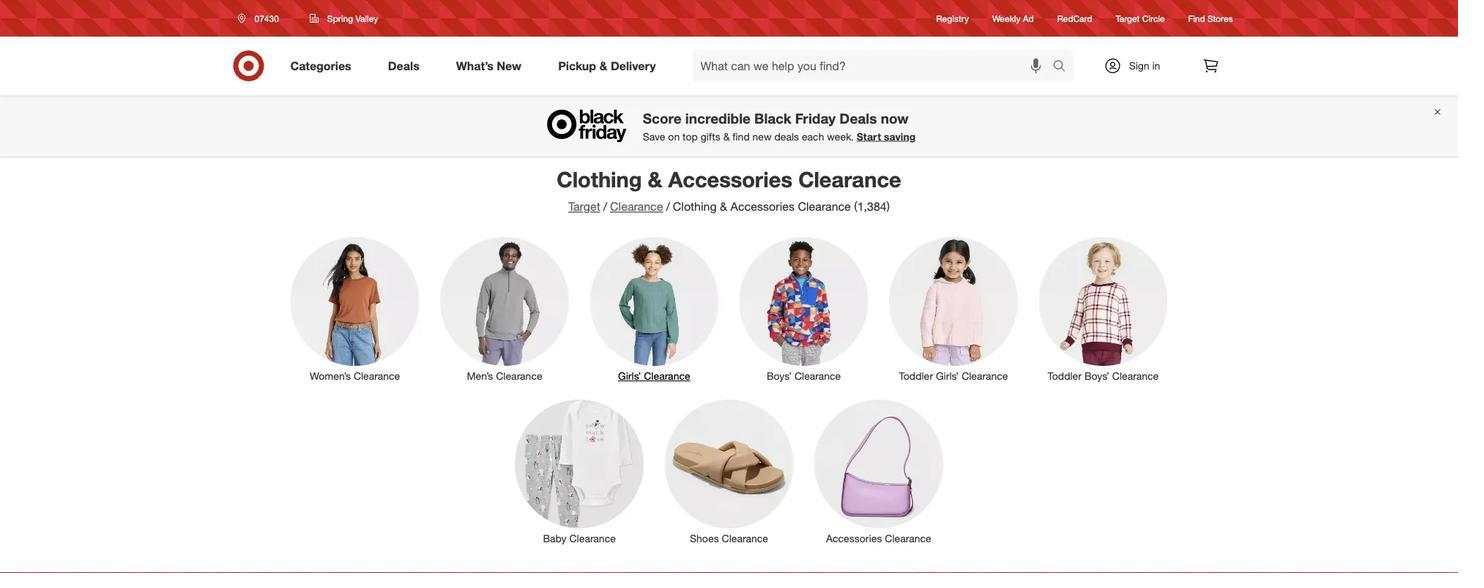 Task type: describe. For each thing, give the bounding box(es) containing it.
spring valley button
[[300, 5, 388, 32]]

pickup & delivery link
[[546, 50, 674, 82]]

score incredible black friday deals now save on top gifts & find new deals each week. start saving
[[643, 110, 916, 143]]

weekly
[[993, 13, 1021, 24]]

2 / from the left
[[666, 200, 670, 214]]

sign in
[[1130, 59, 1161, 72]]

weekly ad
[[993, 13, 1034, 24]]

gifts
[[701, 130, 721, 143]]

target circle link
[[1116, 12, 1165, 25]]

deals
[[775, 130, 799, 143]]

& up clearance 'link'
[[648, 166, 663, 192]]

start
[[857, 130, 882, 143]]

search button
[[1047, 50, 1082, 85]]

black
[[755, 110, 792, 127]]

deals inside deals link
[[388, 59, 420, 73]]

women's clearance
[[310, 370, 400, 383]]

What can we help you find? suggestions appear below search field
[[692, 50, 1057, 82]]

boys' clearance link
[[729, 235, 879, 384]]

toddler girls' clearance
[[899, 370, 1009, 383]]

toddler boys' clearance
[[1048, 370, 1159, 383]]

men's clearance
[[467, 370, 543, 383]]

weekly ad link
[[993, 12, 1034, 25]]

in
[[1153, 59, 1161, 72]]

incredible
[[686, 110, 751, 127]]

new
[[753, 130, 772, 143]]

toddler girls' clearance link
[[879, 235, 1029, 384]]

shoes clearance link
[[655, 397, 804, 547]]

pickup & delivery
[[558, 59, 656, 73]]

delivery
[[611, 59, 656, 73]]

new
[[497, 59, 522, 73]]

& down gifts on the top of the page
[[720, 200, 728, 214]]

baby clearance
[[543, 533, 616, 546]]

spring valley
[[327, 13, 378, 24]]

clearance link
[[610, 200, 663, 214]]

friday
[[796, 110, 836, 127]]

1 / from the left
[[604, 200, 607, 214]]

0 horizontal spatial clothing
[[557, 166, 642, 192]]

deals inside "score incredible black friday deals now save on top gifts & find new deals each week. start saving"
[[840, 110, 877, 127]]

find
[[1189, 13, 1206, 24]]

shoes clearance
[[690, 533, 769, 546]]

women's clearance link
[[280, 235, 430, 384]]

girls' clearance
[[618, 370, 691, 383]]

toddler for toddler boys' clearance
[[1048, 370, 1082, 383]]

find stores link
[[1189, 12, 1234, 25]]

each
[[802, 130, 825, 143]]

what's
[[456, 59, 494, 73]]

saving
[[884, 130, 916, 143]]

score
[[643, 110, 682, 127]]



Task type: locate. For each thing, give the bounding box(es) containing it.
deals up the start
[[840, 110, 877, 127]]

0 horizontal spatial girls'
[[618, 370, 641, 383]]

redcard
[[1058, 13, 1093, 24]]

1 girls' from the left
[[618, 370, 641, 383]]

find
[[733, 130, 750, 143]]

toddler boys' clearance link
[[1029, 235, 1179, 384]]

target left clearance 'link'
[[569, 200, 601, 214]]

week.
[[827, 130, 854, 143]]

men's
[[467, 370, 493, 383]]

0 vertical spatial accessories
[[669, 166, 793, 192]]

1 horizontal spatial target
[[1116, 13, 1140, 24]]

2 vertical spatial accessories
[[826, 533, 883, 546]]

spring
[[327, 13, 353, 24]]

boys' clearance
[[767, 370, 841, 383]]

sign in link
[[1092, 50, 1184, 82]]

1 vertical spatial target
[[569, 200, 601, 214]]

pickup
[[558, 59, 596, 73]]

categories link
[[278, 50, 370, 82]]

top
[[683, 130, 698, 143]]

0 horizontal spatial toddler
[[899, 370, 934, 383]]

women's
[[310, 370, 351, 383]]

target
[[1116, 13, 1140, 24], [569, 200, 601, 214]]

1 horizontal spatial deals
[[840, 110, 877, 127]]

1 vertical spatial accessories
[[731, 200, 795, 214]]

& left find
[[724, 130, 730, 143]]

deals left what's
[[388, 59, 420, 73]]

target inside target circle link
[[1116, 13, 1140, 24]]

1 boys' from the left
[[767, 370, 792, 383]]

& right pickup
[[600, 59, 608, 73]]

& inside "score incredible black friday deals now save on top gifts & find new deals each week. start saving"
[[724, 130, 730, 143]]

clothing & accessories clearance target / clearance / clothing & accessories clearance (1,384)
[[557, 166, 902, 214]]

/ right target "link"
[[604, 200, 607, 214]]

shoes
[[690, 533, 719, 546]]

registry link
[[937, 12, 969, 25]]

2 girls' from the left
[[936, 370, 959, 383]]

1 toddler from the left
[[899, 370, 934, 383]]

&
[[600, 59, 608, 73], [724, 130, 730, 143], [648, 166, 663, 192], [720, 200, 728, 214]]

accessories clearance
[[826, 533, 932, 546]]

1 vertical spatial deals
[[840, 110, 877, 127]]

search
[[1047, 60, 1082, 74]]

/
[[604, 200, 607, 214], [666, 200, 670, 214]]

ad
[[1023, 13, 1034, 24]]

girls' clearance link
[[580, 235, 729, 384]]

2 boys' from the left
[[1085, 370, 1110, 383]]

deals link
[[376, 50, 438, 82]]

/ right clearance 'link'
[[666, 200, 670, 214]]

0 horizontal spatial target
[[569, 200, 601, 214]]

girls'
[[618, 370, 641, 383], [936, 370, 959, 383]]

target circle
[[1116, 13, 1165, 24]]

circle
[[1143, 13, 1165, 24]]

now
[[881, 110, 909, 127]]

toddler
[[899, 370, 934, 383], [1048, 370, 1082, 383]]

0 horizontal spatial deals
[[388, 59, 420, 73]]

sign
[[1130, 59, 1150, 72]]

(1,384)
[[855, 200, 890, 214]]

accessories inside accessories clearance link
[[826, 533, 883, 546]]

1 horizontal spatial toddler
[[1048, 370, 1082, 383]]

find stores
[[1189, 13, 1234, 24]]

1 horizontal spatial girls'
[[936, 370, 959, 383]]

0 horizontal spatial boys'
[[767, 370, 792, 383]]

baby
[[543, 533, 567, 546]]

boys' inside 'link'
[[1085, 370, 1110, 383]]

valley
[[356, 13, 378, 24]]

target left circle
[[1116, 13, 1140, 24]]

target inside clothing & accessories clearance target / clearance / clothing & accessories clearance (1,384)
[[569, 200, 601, 214]]

0 vertical spatial deals
[[388, 59, 420, 73]]

redcard link
[[1058, 12, 1093, 25]]

what's new
[[456, 59, 522, 73]]

1 horizontal spatial boys'
[[1085, 370, 1110, 383]]

2 toddler from the left
[[1048, 370, 1082, 383]]

what's new link
[[444, 50, 540, 82]]

0 vertical spatial clothing
[[557, 166, 642, 192]]

stores
[[1208, 13, 1234, 24]]

1 horizontal spatial clothing
[[673, 200, 717, 214]]

on
[[668, 130, 680, 143]]

07430 button
[[228, 5, 294, 32]]

1 horizontal spatial /
[[666, 200, 670, 214]]

deals
[[388, 59, 420, 73], [840, 110, 877, 127]]

accessories clearance link
[[804, 397, 954, 547]]

registry
[[937, 13, 969, 24]]

categories
[[291, 59, 351, 73]]

clothing up target "link"
[[557, 166, 642, 192]]

target link
[[569, 200, 601, 214]]

save
[[643, 130, 666, 143]]

clothing right clearance 'link'
[[673, 200, 717, 214]]

clothing
[[557, 166, 642, 192], [673, 200, 717, 214]]

toddler inside 'link'
[[1048, 370, 1082, 383]]

0 horizontal spatial /
[[604, 200, 607, 214]]

toddler for toddler girls' clearance
[[899, 370, 934, 383]]

baby clearance link
[[505, 397, 655, 547]]

accessories
[[669, 166, 793, 192], [731, 200, 795, 214], [826, 533, 883, 546]]

men's clearance link
[[430, 235, 580, 384]]

07430
[[255, 13, 279, 24]]

1 vertical spatial clothing
[[673, 200, 717, 214]]

clearance
[[799, 166, 902, 192], [610, 200, 663, 214], [798, 200, 851, 214], [354, 370, 400, 383], [496, 370, 543, 383], [644, 370, 691, 383], [795, 370, 841, 383], [962, 370, 1009, 383], [1113, 370, 1159, 383], [570, 533, 616, 546], [722, 533, 769, 546], [885, 533, 932, 546]]

0 vertical spatial target
[[1116, 13, 1140, 24]]

boys'
[[767, 370, 792, 383], [1085, 370, 1110, 383]]



Task type: vqa. For each thing, say whether or not it's contained in the screenshot.
Sign in link
yes



